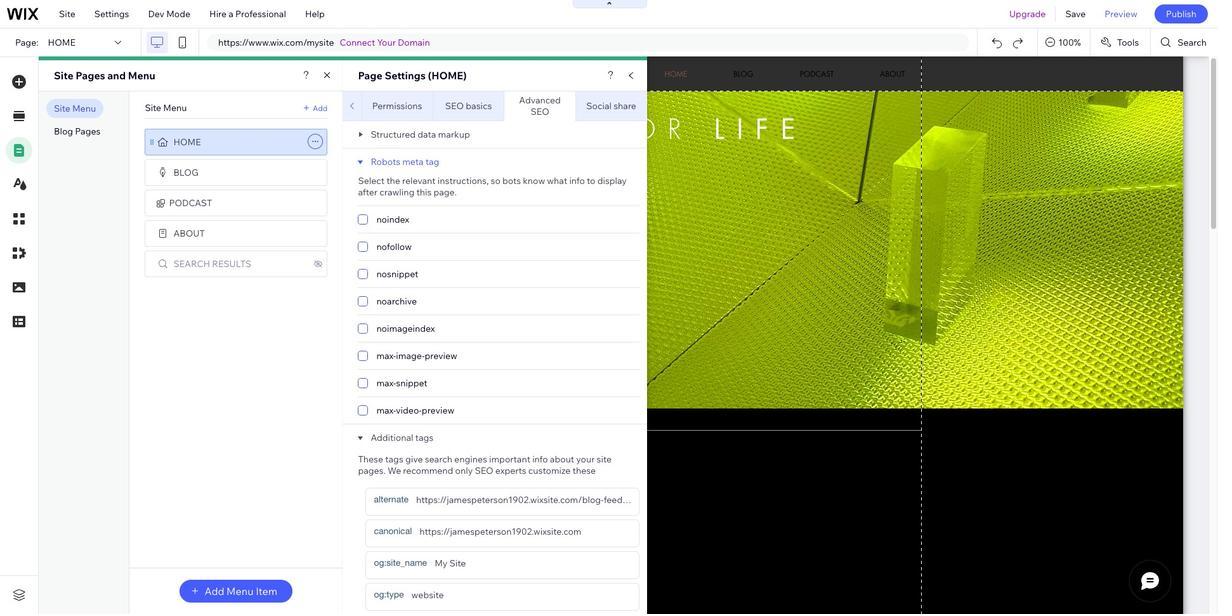 Task type: describe. For each thing, give the bounding box(es) containing it.
search results
[[173, 258, 251, 270]]

nosnippet
[[376, 268, 418, 280]]

select the relevant instructions, so bots know what info to display after crawling this page.
[[358, 175, 627, 198]]

mode
[[166, 8, 190, 20]]

(home)
[[428, 69, 467, 82]]

blog
[[54, 126, 73, 137]]

structured data markup
[[371, 129, 470, 140]]

max- for image-
[[376, 350, 396, 362]]

1 vertical spatial settings
[[385, 69, 426, 82]]

markup
[[438, 129, 470, 140]]

https://www.wix.com/mysite
[[218, 37, 334, 48]]

video-
[[396, 405, 422, 416]]

publish button
[[1155, 4, 1208, 23]]

relevant
[[402, 175, 436, 187]]

tools
[[1117, 37, 1139, 48]]

item
[[256, 585, 277, 598]]

so
[[491, 175, 500, 187]]

know
[[523, 175, 545, 187]]

tools button
[[1090, 29, 1150, 56]]

save button
[[1056, 0, 1095, 28]]

social share
[[586, 100, 636, 112]]

your
[[576, 454, 595, 465]]

about
[[550, 454, 574, 465]]

info inside these tags give search engines important info about your site pages. we recommend only seo experts customize these tags.
[[532, 454, 548, 465]]

https://www.wix.com/mysite connect your domain
[[218, 37, 430, 48]]

additional
[[371, 432, 413, 443]]

100% button
[[1038, 29, 1090, 56]]

customize
[[528, 465, 571, 476]]

meta
[[402, 156, 424, 167]]

tooltip image for noimageindex
[[435, 323, 446, 334]]

dev
[[148, 8, 164, 20]]

og:site_name
[[374, 558, 427, 568]]

permissions
[[372, 100, 422, 112]]

tag
[[425, 156, 439, 167]]

pages.
[[358, 465, 386, 476]]

preview for image-
[[425, 350, 457, 362]]

page settings (home)
[[358, 69, 467, 82]]

dev mode
[[148, 8, 190, 20]]

tooltip image for max-image-preview
[[457, 350, 469, 362]]

hire a professional
[[209, 8, 286, 20]]

experts
[[495, 465, 526, 476]]

alternate
[[374, 494, 409, 504]]

pages for site
[[76, 69, 105, 82]]

search
[[425, 454, 452, 465]]

search button
[[1151, 29, 1218, 56]]

give
[[405, 454, 423, 465]]

page
[[358, 69, 382, 82]]

website
[[411, 589, 444, 601]]

canonical
[[374, 526, 412, 536]]

structured
[[371, 129, 416, 140]]

important
[[489, 454, 530, 465]]

tooltip image for max-video-preview
[[454, 405, 466, 416]]

max-image-preview
[[376, 350, 457, 362]]

feed.xml
[[604, 494, 639, 506]]

robots
[[371, 156, 400, 167]]

site pages and menu
[[54, 69, 155, 82]]

noimageindex
[[376, 323, 435, 334]]

search
[[1178, 37, 1207, 48]]

preview button
[[1095, 0, 1147, 28]]

og:type
[[374, 589, 404, 600]]

advanced
[[519, 95, 561, 106]]

only
[[455, 465, 473, 476]]

noindex
[[376, 214, 409, 225]]

data
[[418, 129, 436, 140]]

podcast
[[169, 197, 212, 209]]

we
[[388, 465, 401, 476]]

add for add menu item
[[205, 585, 224, 598]]

my site
[[435, 558, 466, 569]]

save
[[1065, 8, 1086, 20]]

advanced seo
[[519, 95, 561, 117]]

robots meta tag
[[371, 156, 439, 167]]



Task type: vqa. For each thing, say whether or not it's contained in the screenshot.
Welcome
no



Task type: locate. For each thing, give the bounding box(es) containing it.
site
[[59, 8, 75, 20], [54, 69, 73, 82], [145, 102, 161, 114], [54, 103, 70, 114], [449, 558, 466, 569]]

blog
[[173, 167, 199, 178]]

menu inside add menu item button
[[227, 585, 254, 598]]

1 horizontal spatial tags
[[415, 432, 433, 443]]

display
[[597, 175, 627, 187]]

https://jamespeterson1902.wixsite.com/blog-feed.xml
[[416, 494, 639, 506]]

tooltip image for noarchive
[[417, 296, 428, 307]]

tooltip image right image-
[[457, 350, 469, 362]]

these
[[358, 454, 383, 465]]

results
[[212, 258, 251, 270]]

0 horizontal spatial seo
[[445, 100, 464, 112]]

max- for snippet
[[376, 377, 396, 389]]

bots
[[502, 175, 521, 187]]

preview up snippet
[[425, 350, 457, 362]]

0 vertical spatial tags
[[415, 432, 433, 443]]

0 horizontal spatial site menu
[[54, 103, 96, 114]]

settings left 'dev'
[[94, 8, 129, 20]]

seo inside advanced seo
[[531, 106, 549, 117]]

preview
[[1105, 8, 1137, 20]]

0 vertical spatial max-
[[376, 350, 396, 362]]

3 max- from the top
[[376, 405, 396, 416]]

1 vertical spatial home
[[173, 136, 201, 148]]

home
[[48, 37, 75, 48], [173, 136, 201, 148]]

domain
[[398, 37, 430, 48]]

https://jamespeterson1902.wixsite.com
[[420, 526, 581, 537]]

1 max- from the top
[[376, 350, 396, 362]]

seo left basics at top
[[445, 100, 464, 112]]

preview down snippet
[[422, 405, 454, 416]]

home up the site pages and menu
[[48, 37, 75, 48]]

this
[[416, 187, 432, 198]]

max-
[[376, 350, 396, 362], [376, 377, 396, 389], [376, 405, 396, 416]]

after
[[358, 187, 377, 198]]

home up blog on the left top
[[173, 136, 201, 148]]

tags left give
[[385, 454, 403, 465]]

2 horizontal spatial seo
[[531, 106, 549, 117]]

tooltip image
[[409, 214, 421, 225], [412, 241, 423, 252], [457, 350, 469, 362], [427, 377, 439, 389]]

image-
[[396, 350, 425, 362]]

max- for video-
[[376, 405, 396, 416]]

1 vertical spatial pages
[[75, 126, 100, 137]]

menu
[[128, 69, 155, 82], [163, 102, 187, 114], [72, 103, 96, 114], [227, 585, 254, 598]]

search
[[173, 258, 210, 270]]

seo inside these tags give search engines important info about your site pages. we recommend only seo experts customize these tags.
[[475, 465, 493, 476]]

tooltip image for max-snippet
[[427, 377, 439, 389]]

info left to at the top left of page
[[569, 175, 585, 187]]

tooltip image for nofollow
[[412, 241, 423, 252]]

add inside button
[[205, 585, 224, 598]]

max-snippet
[[376, 377, 427, 389]]

max- up max-snippet
[[376, 350, 396, 362]]

seo basics
[[445, 100, 492, 112]]

tooltip image up nosnippet
[[412, 241, 423, 252]]

settings
[[94, 8, 129, 20], [385, 69, 426, 82]]

pages
[[76, 69, 105, 82], [75, 126, 100, 137]]

preview for video-
[[422, 405, 454, 416]]

publish
[[1166, 8, 1196, 20]]

max- up additional
[[376, 405, 396, 416]]

tooltip image for nosnippet
[[418, 268, 430, 280]]

seo
[[445, 100, 464, 112], [531, 106, 549, 117], [475, 465, 493, 476]]

0 vertical spatial preview
[[425, 350, 457, 362]]

these
[[573, 465, 596, 476]]

0 horizontal spatial add
[[205, 585, 224, 598]]

max- up video-
[[376, 377, 396, 389]]

100%
[[1058, 37, 1081, 48]]

hire
[[209, 8, 227, 20]]

what
[[547, 175, 567, 187]]

professional
[[235, 8, 286, 20]]

seo right only in the left of the page
[[475, 465, 493, 476]]

info left 'about'
[[532, 454, 548, 465]]

tags inside these tags give search engines important info about your site pages. we recommend only seo experts customize these tags.
[[385, 454, 403, 465]]

0 horizontal spatial info
[[532, 454, 548, 465]]

info inside select the relevant instructions, so bots know what info to display after crawling this page.
[[569, 175, 585, 187]]

0 vertical spatial add
[[313, 103, 328, 113]]

tooltip image down this
[[409, 214, 421, 225]]

add
[[313, 103, 328, 113], [205, 585, 224, 598]]

these tags give search engines important info about your site pages. we recommend only seo experts customize these tags.
[[358, 454, 612, 488]]

max-video-preview
[[376, 405, 454, 416]]

tooltip image for noindex
[[409, 214, 421, 225]]

1 vertical spatial tags
[[385, 454, 403, 465]]

your
[[377, 37, 396, 48]]

to
[[587, 175, 595, 187]]

engines
[[454, 454, 487, 465]]

pages right blog
[[75, 126, 100, 137]]

add for add
[[313, 103, 328, 113]]

tags for additional
[[415, 432, 433, 443]]

blog pages
[[54, 126, 100, 137]]

2 max- from the top
[[376, 377, 396, 389]]

1 horizontal spatial add
[[313, 103, 328, 113]]

crawling
[[379, 187, 414, 198]]

basics
[[466, 100, 492, 112]]

additional tags
[[371, 432, 433, 443]]

1 horizontal spatial settings
[[385, 69, 426, 82]]

upgrade
[[1009, 8, 1046, 20]]

social
[[586, 100, 612, 112]]

nofollow
[[376, 241, 412, 252]]

tooltip image
[[418, 268, 430, 280], [417, 296, 428, 307], [435, 323, 446, 334], [454, 405, 466, 416]]

add menu item button
[[180, 580, 293, 603]]

tags for these
[[385, 454, 403, 465]]

tooltip image down max-image-preview
[[427, 377, 439, 389]]

instructions,
[[438, 175, 489, 187]]

1 vertical spatial preview
[[422, 405, 454, 416]]

info
[[569, 175, 585, 187], [532, 454, 548, 465]]

about
[[173, 228, 205, 239]]

1 vertical spatial info
[[532, 454, 548, 465]]

page.
[[434, 187, 457, 198]]

share
[[614, 100, 636, 112]]

connect
[[340, 37, 375, 48]]

select
[[358, 175, 384, 187]]

seo left social
[[531, 106, 549, 117]]

site
[[597, 454, 612, 465]]

preview
[[425, 350, 457, 362], [422, 405, 454, 416]]

help
[[305, 8, 325, 20]]

1 horizontal spatial info
[[569, 175, 585, 187]]

https://jamespeterson1902.wixsite.com/blog-
[[416, 494, 604, 506]]

0 horizontal spatial tags
[[385, 454, 403, 465]]

0 vertical spatial pages
[[76, 69, 105, 82]]

a
[[229, 8, 233, 20]]

1 horizontal spatial seo
[[475, 465, 493, 476]]

my
[[435, 558, 447, 569]]

0 horizontal spatial home
[[48, 37, 75, 48]]

settings up permissions on the left top of page
[[385, 69, 426, 82]]

0 vertical spatial info
[[569, 175, 585, 187]]

0 vertical spatial home
[[48, 37, 75, 48]]

1 horizontal spatial home
[[173, 136, 201, 148]]

the
[[386, 175, 400, 187]]

0 horizontal spatial settings
[[94, 8, 129, 20]]

2 vertical spatial max-
[[376, 405, 396, 416]]

add menu item
[[205, 585, 277, 598]]

1 vertical spatial add
[[205, 585, 224, 598]]

snippet
[[396, 377, 427, 389]]

1 vertical spatial max-
[[376, 377, 396, 389]]

tags up give
[[415, 432, 433, 443]]

pages left "and"
[[76, 69, 105, 82]]

1 horizontal spatial site menu
[[145, 102, 187, 114]]

pages for blog
[[75, 126, 100, 137]]

0 vertical spatial settings
[[94, 8, 129, 20]]

noarchive
[[376, 296, 417, 307]]

tags.
[[358, 476, 378, 488]]



